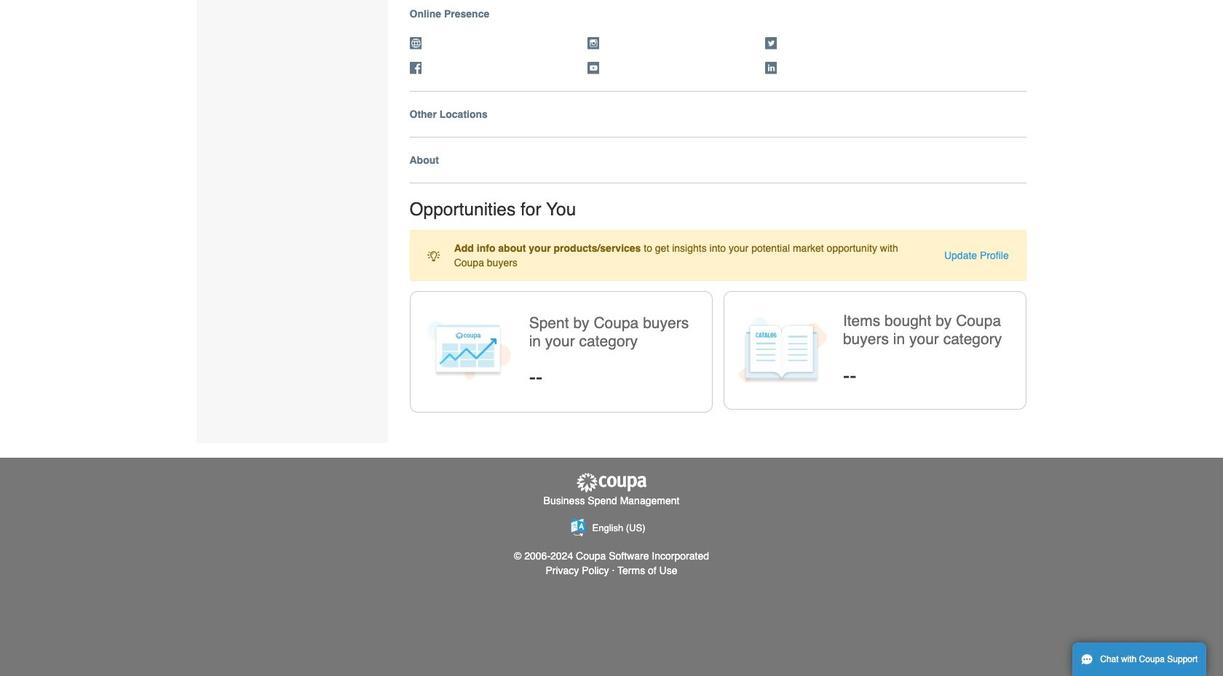 Task type: locate. For each thing, give the bounding box(es) containing it.
coupa supplier portal image
[[576, 473, 648, 494]]

alert
[[410, 230, 1027, 281]]



Task type: vqa. For each thing, say whether or not it's contained in the screenshot.
Coupa Supplier Portal Image
yes



